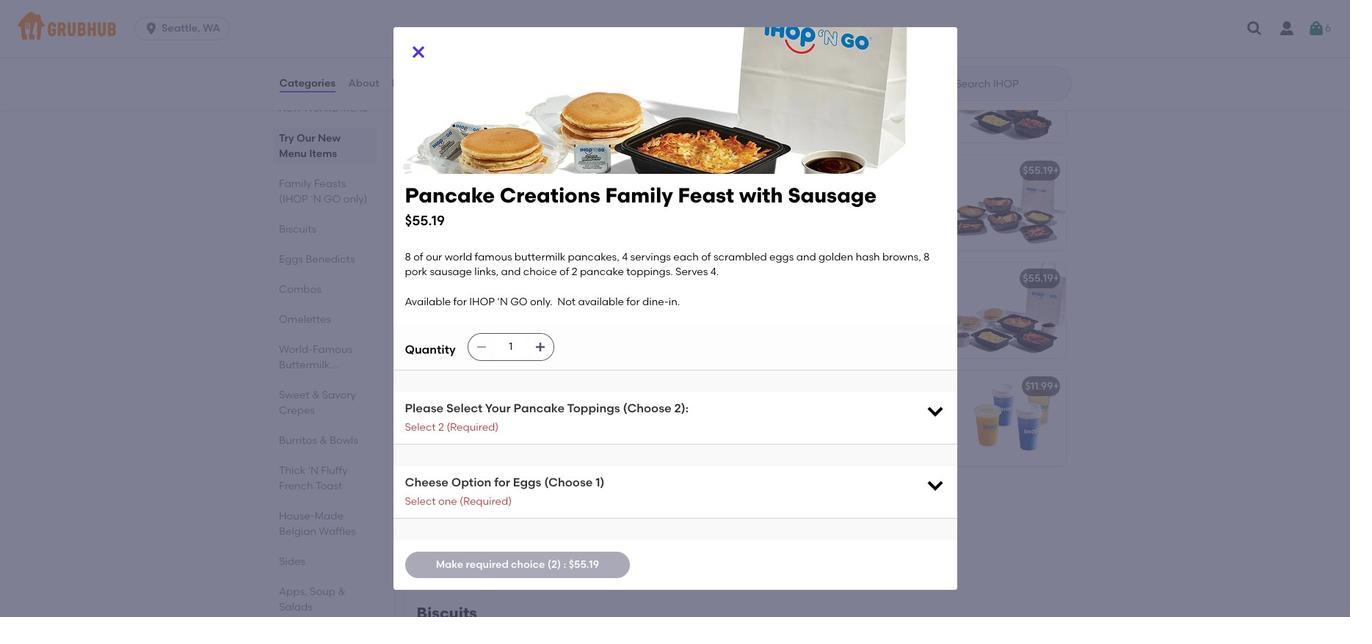 Task type: describe. For each thing, give the bounding box(es) containing it.
eggs benedicts
[[279, 253, 355, 266]]

crispy
[[508, 56, 541, 69]]

reviews
[[392, 77, 433, 89]]

our
[[296, 132, 315, 145]]

golden
[[819, 251, 854, 264]]

$55.19 + for breakfast family feast with pancakes
[[1023, 56, 1060, 69]]

crepes
[[279, 405, 315, 417]]

cheese option for eggs (choose 1) select one (required)
[[405, 476, 605, 508]]

wa
[[203, 22, 220, 35]]

0 vertical spatial available
[[561, 17, 601, 27]]

serves inside 16 pieces of buttermilk crispy chicken breast strips, served with a side salad, a basket of french fries, and creamy sharp cheddar mac & cheese.  serves 4.
[[469, 137, 502, 149]]

sausage for pancake creations family feast with sausage $55.19
[[788, 183, 877, 208]]

'n inside '8 of our world famous buttermilk pancakes, 4 servings each of scrambled eggs and golden hash browns, 8 pork sausage links, and choice of 2 pancake toppings. serves 4. available for ihop 'n go only.  not available for dine-in.'
[[498, 296, 508, 308]]

your
[[485, 402, 511, 416]]

1 horizontal spatial pancakes
[[899, 56, 948, 69]]

sandwiches
[[553, 380, 614, 393]]

family inside pancake creations family feast with sausage $55.19
[[605, 183, 673, 208]]

& inside world-famous buttermilk pancakes sweet & savory crepes
[[312, 389, 319, 402]]

breakfast family feast with pancakes
[[758, 56, 948, 69]]

creations for pancake creations family feast with sausage $55.19
[[500, 183, 601, 208]]

steakburgers
[[429, 380, 496, 393]]

of down served
[[507, 107, 516, 119]]

+ for breakfast family feast with pancakes
[[1053, 56, 1060, 69]]

available for ihop 'n go only. not available for dine-in.
[[417, 17, 648, 27]]

svg image inside the seattle, wa button
[[144, 21, 159, 36]]

1 horizontal spatial menu
[[341, 102, 368, 115]]

iced
[[562, 539, 584, 551]]

+ for breakfast beverage bundle
[[1053, 380, 1060, 393]]

0 vertical spatial eggs
[[279, 253, 303, 266]]

option
[[452, 476, 492, 490]]

thick inside thick 'n fluffy french toast
[[279, 465, 305, 477]]

served
[[495, 92, 528, 105]]

or
[[549, 539, 559, 551]]

(required) inside cheese option for eggs (choose 1) select one (required)
[[460, 495, 512, 508]]

famous
[[475, 251, 512, 264]]

1 horizontal spatial a
[[554, 92, 560, 105]]

seattle, wa button
[[134, 17, 236, 40]]

only. inside '8 of our world famous buttermilk pancakes, 4 servings each of scrambled eggs and golden hash browns, 8 pork sausage links, and choice of 2 pancake toppings. serves 4. available for ihop 'n go only.  not available for dine-in.'
[[530, 296, 553, 308]]

scrambled
[[714, 251, 767, 264]]

new wonka menu
[[279, 102, 368, 115]]

new! breakfast family feast with thick 'n fluffy french toast image
[[956, 155, 1066, 250]]

breast
[[429, 92, 461, 105]]

choice of 4 refreshing 30oz. beverages.  choose from fountain drink sodas, lemonade or iced tea. available for ihop 'n go only. not available for dine-in.
[[429, 509, 606, 581]]

biscuits
[[279, 223, 316, 236]]

drink
[[429, 539, 454, 551]]

buttermilk inside '8 of our world famous buttermilk pancakes, 4 servings each of scrambled eggs and golden hash browns, 8 pork sausage links, and choice of 2 pancake toppings. serves 4. available for ihop 'n go only.  not available for dine-in.'
[[515, 251, 566, 264]]

lunch/dinner beverage bundle image
[[627, 479, 737, 574]]

2 vertical spatial and
[[501, 266, 521, 279]]

6 button
[[1308, 15, 1332, 42]]

omelettes
[[279, 314, 331, 326]]

feasts
[[314, 178, 346, 190]]

1 horizontal spatial thick
[[929, 164, 956, 177]]

items
[[309, 148, 337, 160]]

8 of our world famous buttermilk pancakes, 4 servings each of scrambled eggs and golden hash browns, 8 pork sausage links, and choice of 2 pancake toppings. serves 4. available for ihop 'n go only.  not available for dine-in.
[[405, 251, 933, 308]]

0 vertical spatial ihop
[[472, 17, 494, 27]]

2 inside '8 of our world famous buttermilk pancakes, 4 servings each of scrambled eggs and golden hash browns, 8 pork sausage links, and choice of 2 pancake toppings. serves 4. available for ihop 'n go only.  not available for dine-in.'
[[572, 266, 578, 279]]

bundle for breakfast beverage bundle
[[859, 380, 894, 393]]

about button
[[347, 57, 380, 110]]

& inside 16 pieces of buttermilk crispy chicken breast strips, served with a side salad, a basket of french fries, and creamy sharp cheddar mac & cheese.  serves 4.
[[574, 122, 581, 134]]

1 horizontal spatial fluffy
[[972, 164, 1000, 177]]

pieces
[[441, 77, 473, 90]]

ihop inside "choice of 4 refreshing 30oz. beverages.  choose from fountain drink sodas, lemonade or iced tea. available for ihop 'n go only. not available for dine-in."
[[493, 554, 519, 566]]

pancake for pancake creations family feast with bacon
[[429, 272, 473, 285]]

salad,
[[429, 107, 459, 119]]

2 inside please select your pancake toppings (choose 2): select 2 (required)
[[438, 421, 444, 434]]

1 vertical spatial choice
[[511, 559, 545, 571]]

made
[[315, 510, 343, 523]]

pancake for pancake creations family feast with sausage
[[758, 272, 802, 285]]

0 horizontal spatial svg image
[[476, 342, 487, 353]]

bacon
[[617, 272, 650, 285]]

fluffy inside thick 'n fluffy french toast
[[321, 465, 347, 477]]

pancake
[[580, 266, 624, 279]]

16 pieces of buttermilk crispy chicken breast strips, served with a side salad, a basket of french fries, and creamy sharp cheddar mac & cheese.  serves 4.
[[429, 77, 612, 149]]

breakfast beverage bundle image
[[956, 371, 1066, 466]]

(ihop
[[279, 193, 308, 206]]

pancake creations family feast with sausage image
[[956, 263, 1066, 358]]

choice inside '8 of our world famous buttermilk pancakes, 4 servings each of scrambled eggs and golden hash browns, 8 pork sausage links, and choice of 2 pancake toppings. serves 4. available for ihop 'n go only.  not available for dine-in.'
[[523, 266, 557, 279]]

choose
[[486, 524, 524, 536]]

pancake inside please select your pancake toppings (choose 2): select 2 (required)
[[514, 402, 565, 416]]

soup
[[310, 586, 335, 599]]

new!
[[758, 164, 785, 177]]

2 8 from the left
[[924, 251, 930, 264]]

pancakes inside world-famous buttermilk pancakes sweet & savory crepes
[[279, 375, 327, 387]]

of up strips,
[[476, 77, 486, 90]]

(2)
[[548, 559, 561, 571]]

new buttermilk crispy chicken family feast
[[429, 56, 651, 69]]

from
[[527, 524, 550, 536]]

pancake creations family feast with bacon image
[[627, 263, 737, 358]]

sharp
[[469, 122, 499, 134]]

1 vertical spatial select
[[405, 421, 436, 434]]

menu inside try our new menu items
[[279, 148, 306, 160]]

sweet
[[279, 389, 309, 402]]

categories button
[[279, 57, 336, 110]]

world
[[445, 251, 472, 264]]

sides
[[279, 556, 305, 568]]

0 vertical spatial available
[[417, 17, 456, 27]]

1 8 from the left
[[405, 251, 411, 264]]

1 horizontal spatial toast
[[1039, 164, 1066, 177]]

+ for breakfast family feast with waffles
[[724, 164, 731, 177]]

in. inside "choice of 4 refreshing 30oz. beverages.  choose from fountain drink sodas, lemonade or iced tea. available for ihop 'n go only. not available for dine-in."
[[519, 569, 530, 581]]

browns,
[[883, 251, 921, 264]]

0 vertical spatial chicken
[[543, 56, 585, 69]]

$55.19 + for new! breakfast family feast with thick 'n fluffy french toast
[[1023, 164, 1060, 177]]

$107.98
[[690, 380, 724, 393]]

4 inside "choice of 4 refreshing 30oz. beverages.  choose from fountain drink sodas, lemonade or iced tea. available for ihop 'n go only. not available for dine-in."
[[479, 509, 485, 521]]

Input item quantity number field
[[495, 334, 527, 361]]

world-
[[279, 344, 312, 356]]

Search IHOP search field
[[954, 77, 1067, 91]]

1 horizontal spatial buttermilk
[[454, 56, 506, 69]]

30oz.
[[540, 509, 566, 521]]

new! breakfast family feast with thick 'n fluffy french toast
[[758, 164, 1066, 177]]

breakfast family feast with waffles
[[429, 164, 608, 177]]

only)
[[343, 193, 367, 206]]

4. inside '8 of our world famous buttermilk pancakes, 4 servings each of scrambled eggs and golden hash browns, 8 pork sausage links, and choice of 2 pancake toppings. serves 4. available for ihop 'n go only.  not available for dine-in.'
[[711, 266, 719, 279]]

make
[[436, 559, 464, 571]]

burritos
[[279, 435, 317, 447]]

cheese
[[405, 476, 449, 490]]

beverage for lunch/dinner
[[501, 488, 549, 501]]

go inside '8 of our world famous buttermilk pancakes, 4 servings each of scrambled eggs and golden hash browns, 8 pork sausage links, and choice of 2 pancake toppings. serves 4. available for ihop 'n go only.  not available for dine-in.'
[[511, 296, 528, 308]]

burritos & bowls
[[279, 435, 358, 447]]

waffles inside house-made belgian waffles
[[319, 526, 356, 538]]

sausage
[[430, 266, 472, 279]]

1 horizontal spatial svg image
[[534, 342, 546, 353]]

quantity
[[405, 343, 456, 357]]

pancakes,
[[568, 251, 620, 264]]

one
[[438, 495, 457, 508]]

$107.98 +
[[690, 380, 731, 393]]

new inside try our new menu items
[[318, 132, 340, 145]]

buttermilk inside 16 pieces of buttermilk crispy chicken breast strips, served with a side salad, a basket of french fries, and creamy sharp cheddar mac & cheese.  serves 4.
[[488, 77, 539, 90]]

& inside apps, soup & salads
[[338, 586, 345, 599]]

only. inside "choice of 4 refreshing 30oz. beverages.  choose from fountain drink sodas, lemonade or iced tea. available for ihop 'n go only. not available for dine-in."
[[554, 554, 576, 566]]

hash
[[856, 251, 880, 264]]

0 vertical spatial not
[[543, 17, 559, 27]]

eggs
[[770, 251, 794, 264]]

new for new buttermilk crispy chicken family feast
[[429, 56, 451, 69]]

cheese.
[[429, 137, 467, 149]]

and inside 16 pieces of buttermilk crispy chicken breast strips, served with a side salad, a basket of french fries, and creamy sharp cheddar mac & cheese.  serves 4.
[[581, 107, 601, 119]]

0 vertical spatial only.
[[522, 17, 541, 27]]

1 horizontal spatial in.
[[639, 17, 648, 27]]

please select your pancake toppings (choose 2): select 2 (required)
[[405, 402, 689, 434]]

16
[[429, 77, 438, 90]]

fountain
[[553, 524, 597, 536]]

pancake creations family feast with bacon
[[429, 272, 650, 285]]

try
[[279, 132, 294, 145]]

:
[[564, 559, 566, 571]]

savory
[[322, 389, 356, 402]]

side
[[563, 92, 583, 105]]

breakfast for breakfast family feast with pancakes
[[758, 56, 806, 69]]

svg image inside "6" button
[[1308, 20, 1326, 37]]

$11.99
[[1026, 380, 1053, 393]]

belgian
[[279, 526, 316, 538]]



Task type: locate. For each thing, give the bounding box(es) containing it.
$55.19
[[1023, 56, 1053, 69], [694, 164, 724, 177], [1023, 164, 1053, 177], [405, 212, 445, 229], [694, 272, 724, 285], [1023, 272, 1053, 285], [569, 559, 599, 571]]

strips,
[[463, 92, 492, 105]]

0 vertical spatial in.
[[639, 17, 648, 27]]

1 vertical spatial (required)
[[460, 495, 512, 508]]

0 vertical spatial go
[[323, 193, 341, 206]]

dine- inside '8 of our world famous buttermilk pancakes, 4 servings each of scrambled eggs and golden hash browns, 8 pork sausage links, and choice of 2 pancake toppings. serves 4. available for ihop 'n go only.  not available for dine-in.'
[[643, 296, 669, 308]]

breakfast family feast with waffles image
[[627, 155, 737, 250]]

(required) inside please select your pancake toppings (choose 2): select 2 (required)
[[447, 421, 499, 434]]

1 vertical spatial 4
[[479, 509, 485, 521]]

steakburgers & chicken sandwiches family feast
[[429, 380, 680, 393]]

with inside 16 pieces of buttermilk crispy chicken breast strips, served with a side salad, a basket of french fries, and creamy sharp cheddar mac & cheese.  serves 4.
[[530, 92, 551, 105]]

(choose inside please select your pancake toppings (choose 2): select 2 (required)
[[623, 402, 672, 416]]

4. inside 16 pieces of buttermilk crispy chicken breast strips, served with a side salad, a basket of french fries, and creamy sharp cheddar mac & cheese.  serves 4.
[[504, 137, 513, 149]]

+ for new! breakfast family feast with thick 'n fluffy french toast
[[1053, 164, 1060, 177]]

(choose
[[623, 402, 672, 416], [544, 476, 593, 490]]

cheddar
[[501, 122, 546, 134]]

8 up pork
[[405, 251, 411, 264]]

(required) down your in the bottom of the page
[[447, 421, 499, 434]]

not down "tea."
[[579, 554, 597, 566]]

1 horizontal spatial (choose
[[623, 402, 672, 416]]

0 horizontal spatial 8
[[405, 251, 411, 264]]

choice
[[429, 509, 464, 521]]

new up try
[[279, 102, 301, 115]]

sausage for pancake creations family feast with sausage
[[946, 272, 990, 285]]

0 vertical spatial dine-
[[616, 17, 639, 27]]

2 down please
[[438, 421, 444, 434]]

1 horizontal spatial beverage
[[809, 380, 857, 393]]

in.
[[639, 17, 648, 27], [669, 296, 680, 308], [519, 569, 530, 581]]

go inside "choice of 4 refreshing 30oz. beverages.  choose from fountain drink sodas, lemonade or iced tea. available for ihop 'n go only. not available for dine-in."
[[534, 554, 551, 566]]

not inside '8 of our world famous buttermilk pancakes, 4 servings each of scrambled eggs and golden hash browns, 8 pork sausage links, and choice of 2 pancake toppings. serves 4. available for ihop 'n go only.  not available for dine-in.'
[[558, 296, 576, 308]]

new up the items
[[318, 132, 340, 145]]

buttermilk
[[454, 56, 506, 69], [279, 359, 330, 372]]

menu down try
[[279, 148, 306, 160]]

salads
[[279, 601, 312, 614]]

buttermilk
[[488, 77, 539, 90], [515, 251, 566, 264]]

0 vertical spatial 4.
[[504, 137, 513, 149]]

combos
[[279, 283, 321, 296]]

famous
[[312, 344, 352, 356]]

0 vertical spatial fluffy
[[972, 164, 1000, 177]]

go inside family feasts (ihop 'n go only)
[[323, 193, 341, 206]]

1)
[[596, 476, 605, 490]]

available up new buttermilk crispy chicken family feast at the left top
[[561, 17, 601, 27]]

1 vertical spatial fluffy
[[321, 465, 347, 477]]

waffles down mac
[[570, 164, 608, 177]]

2 vertical spatial only.
[[554, 554, 576, 566]]

& up your in the bottom of the page
[[499, 380, 507, 393]]

eggs
[[279, 253, 303, 266], [513, 476, 542, 490]]

1 vertical spatial (choose
[[544, 476, 593, 490]]

2 vertical spatial in.
[[519, 569, 530, 581]]

svg image
[[476, 342, 487, 353], [534, 342, 546, 353], [925, 475, 946, 496]]

'n inside "choice of 4 refreshing 30oz. beverages.  choose from fountain drink sodas, lemonade or iced tea. available for ihop 'n go only. not available for dine-in."
[[521, 554, 532, 566]]

0 vertical spatial a
[[554, 92, 560, 105]]

available inside "choice of 4 refreshing 30oz. beverages.  choose from fountain drink sodas, lemonade or iced tea. available for ihop 'n go only. not available for dine-in."
[[429, 569, 474, 581]]

0 horizontal spatial beverage
[[501, 488, 549, 501]]

0 horizontal spatial waffles
[[319, 526, 356, 538]]

available inside '8 of our world famous buttermilk pancakes, 4 servings each of scrambled eggs and golden hash browns, 8 pork sausage links, and choice of 2 pancake toppings. serves 4. available for ihop 'n go only.  not available for dine-in.'
[[405, 296, 451, 308]]

1 vertical spatial ihop
[[469, 296, 495, 308]]

2 vertical spatial available
[[429, 554, 475, 566]]

8 right browns,
[[924, 251, 930, 264]]

$11.99 +
[[1026, 380, 1060, 393]]

1 vertical spatial buttermilk
[[279, 359, 330, 372]]

0 horizontal spatial french
[[279, 480, 313, 493]]

2 vertical spatial new
[[318, 132, 340, 145]]

please
[[405, 402, 444, 416]]

1 vertical spatial toast
[[315, 480, 342, 493]]

4 inside '8 of our world famous buttermilk pancakes, 4 servings each of scrambled eggs and golden hash browns, 8 pork sausage links, and choice of 2 pancake toppings. serves 4. available for ihop 'n go only.  not available for dine-in.'
[[622, 251, 628, 264]]

2 vertical spatial select
[[405, 495, 436, 508]]

0 horizontal spatial menu
[[279, 148, 306, 160]]

only. right the go
[[522, 17, 541, 27]]

pancake for pancake creations family feast with sausage $55.19
[[405, 183, 495, 208]]

mac
[[548, 122, 571, 134]]

choice right links,
[[523, 266, 557, 279]]

1 vertical spatial and
[[797, 251, 816, 264]]

select
[[447, 402, 483, 416], [405, 421, 436, 434], [405, 495, 436, 508]]

2 horizontal spatial go
[[534, 554, 551, 566]]

for inside cheese option for eggs (choose 1) select one (required)
[[494, 476, 510, 490]]

(choose left the "2):" in the bottom of the page
[[623, 402, 672, 416]]

1 horizontal spatial 8
[[924, 251, 930, 264]]

fries,
[[556, 107, 579, 119]]

1 vertical spatial thick
[[279, 465, 305, 477]]

0 vertical spatial buttermilk
[[488, 77, 539, 90]]

4 down lunch/dinner
[[479, 509, 485, 521]]

0 vertical spatial menu
[[341, 102, 368, 115]]

choice down lemonade
[[511, 559, 545, 571]]

bundle
[[859, 380, 894, 393], [551, 488, 586, 501]]

0 horizontal spatial a
[[461, 107, 468, 119]]

2 horizontal spatial new
[[429, 56, 451, 69]]

make required choice (2) : $55.19
[[436, 559, 599, 571]]

0 horizontal spatial (choose
[[544, 476, 593, 490]]

1 horizontal spatial go
[[511, 296, 528, 308]]

2 horizontal spatial svg image
[[925, 475, 946, 496]]

0 horizontal spatial buttermilk
[[279, 359, 330, 372]]

1 horizontal spatial 4
[[622, 251, 628, 264]]

steakburgers & chicken sandwiches family feast image
[[627, 371, 737, 466]]

ihop down lemonade
[[493, 554, 519, 566]]

1 vertical spatial eggs
[[513, 476, 542, 490]]

sausage inside pancake creations family feast with sausage $55.19
[[788, 183, 877, 208]]

1 vertical spatial chicken
[[509, 380, 551, 393]]

not down pancake creations family feast with bacon
[[558, 296, 576, 308]]

feast inside pancake creations family feast with sausage $55.19
[[678, 183, 735, 208]]

creations down golden
[[804, 272, 854, 285]]

0 vertical spatial new
[[429, 56, 451, 69]]

about
[[348, 77, 379, 89]]

of up pork
[[414, 251, 423, 264]]

available down the drink
[[429, 569, 474, 581]]

available down the drink
[[429, 554, 475, 566]]

new up 16
[[429, 56, 451, 69]]

1 horizontal spatial dine-
[[616, 17, 639, 27]]

go down or
[[534, 554, 551, 566]]

dine- inside "choice of 4 refreshing 30oz. beverages.  choose from fountain drink sodas, lemonade or iced tea. available for ihop 'n go only. not available for dine-in."
[[493, 569, 519, 581]]

1 vertical spatial a
[[461, 107, 468, 119]]

french
[[519, 107, 553, 119], [1002, 164, 1037, 177], [279, 480, 313, 493]]

4
[[622, 251, 628, 264], [479, 509, 485, 521]]

'n
[[496, 17, 505, 27], [959, 164, 970, 177], [310, 193, 321, 206], [498, 296, 508, 308], [308, 465, 318, 477], [521, 554, 532, 566]]

svg image
[[1246, 20, 1264, 37], [1308, 20, 1326, 37], [144, 21, 159, 36], [409, 43, 427, 61], [925, 401, 946, 422]]

(choose inside cheese option for eggs (choose 1) select one (required)
[[544, 476, 593, 490]]

4. down scrambled
[[711, 266, 719, 279]]

2 vertical spatial dine-
[[493, 569, 519, 581]]

8
[[405, 251, 411, 264], [924, 251, 930, 264]]

of
[[476, 77, 486, 90], [507, 107, 516, 119], [414, 251, 423, 264], [701, 251, 711, 264], [560, 266, 569, 279], [467, 509, 477, 521]]

1 vertical spatial beverage
[[501, 488, 549, 501]]

1 horizontal spatial and
[[581, 107, 601, 119]]

available
[[417, 17, 456, 27], [405, 296, 451, 308], [429, 554, 475, 566]]

only. down iced
[[554, 554, 576, 566]]

1 vertical spatial go
[[511, 296, 528, 308]]

refreshing
[[487, 509, 537, 521]]

(required) down the 'option'
[[460, 495, 512, 508]]

french inside 16 pieces of buttermilk crispy chicken breast strips, served with a side salad, a basket of french fries, and creamy sharp cheddar mac & cheese.  serves 4.
[[519, 107, 553, 119]]

select down please
[[405, 421, 436, 434]]

and down the famous
[[501, 266, 521, 279]]

seattle, wa
[[162, 22, 220, 35]]

chicken
[[573, 77, 612, 90]]

choice
[[523, 266, 557, 279], [511, 559, 545, 571]]

a down crispy
[[554, 92, 560, 105]]

toast inside thick 'n fluffy french toast
[[315, 480, 342, 493]]

go
[[507, 17, 520, 27]]

1 vertical spatial serves
[[676, 266, 708, 279]]

reviews button
[[391, 57, 434, 110]]

'n inside family feasts (ihop 'n go only)
[[310, 193, 321, 206]]

2 horizontal spatial french
[[1002, 164, 1037, 177]]

links,
[[475, 266, 499, 279]]

0 vertical spatial sausage
[[788, 183, 877, 208]]

beverage for breakfast
[[809, 380, 857, 393]]

2 horizontal spatial in.
[[669, 296, 680, 308]]

$55.19 inside pancake creations family feast with sausage $55.19
[[405, 212, 445, 229]]

of right each at the top of page
[[701, 251, 711, 264]]

+
[[1053, 56, 1060, 69], [724, 164, 731, 177], [1053, 164, 1060, 177], [1053, 272, 1060, 285], [724, 380, 731, 393], [1053, 380, 1060, 393]]

breakfast beverage bundle
[[758, 380, 894, 393]]

4. down the cheddar
[[504, 137, 513, 149]]

1 vertical spatial available
[[578, 296, 624, 308]]

french inside thick 'n fluffy french toast
[[279, 480, 313, 493]]

creations inside pancake creations family feast with sausage $55.19
[[500, 183, 601, 208]]

2 down pancakes,
[[572, 266, 578, 279]]

1 vertical spatial 2
[[438, 421, 444, 434]]

1 vertical spatial not
[[558, 296, 576, 308]]

pancake
[[405, 183, 495, 208], [429, 272, 473, 285], [758, 272, 802, 285], [514, 402, 565, 416]]

buttermilk up served
[[488, 77, 539, 90]]

buttermilk up pieces
[[454, 56, 506, 69]]

0 vertical spatial select
[[447, 402, 483, 416]]

1 horizontal spatial 2
[[572, 266, 578, 279]]

1 horizontal spatial 4.
[[711, 266, 719, 279]]

0 vertical spatial 2
[[572, 266, 578, 279]]

0 horizontal spatial serves
[[469, 137, 502, 149]]

(choose left 1)
[[544, 476, 593, 490]]

0 vertical spatial toast
[[1039, 164, 1066, 177]]

breakfast family feast with pancakes image
[[956, 47, 1066, 142]]

our
[[426, 251, 442, 264]]

pork
[[405, 266, 427, 279]]

crispy
[[542, 77, 571, 90]]

buttermilk inside world-famous buttermilk pancakes sweet & savory crepes
[[279, 359, 330, 372]]

benedicts
[[305, 253, 355, 266]]

bundle for lunch/dinner beverage bundle
[[551, 488, 586, 501]]

0 horizontal spatial eggs
[[279, 253, 303, 266]]

lunch/dinner
[[429, 488, 498, 501]]

available
[[561, 17, 601, 27], [578, 296, 624, 308], [429, 569, 474, 581]]

ihop left the go
[[472, 17, 494, 27]]

go down pancake creations family feast with bacon
[[511, 296, 528, 308]]

thick 'n fluffy french toast
[[279, 465, 347, 493]]

2 vertical spatial not
[[579, 554, 597, 566]]

0 horizontal spatial thick
[[279, 465, 305, 477]]

waffles down made
[[319, 526, 356, 538]]

creations for pancake creations family feast with bacon
[[475, 272, 525, 285]]

toppings
[[567, 402, 620, 416]]

seattle,
[[162, 22, 200, 35]]

breakfast for breakfast family feast with waffles
[[429, 164, 477, 177]]

0 horizontal spatial fluffy
[[321, 465, 347, 477]]

serves down each at the top of page
[[676, 266, 708, 279]]

not right the go
[[543, 17, 559, 27]]

pancake down steakburgers & chicken sandwiches family feast
[[514, 402, 565, 416]]

1 vertical spatial bundle
[[551, 488, 586, 501]]

chicken up please select your pancake toppings (choose 2): select 2 (required)
[[509, 380, 551, 393]]

eggs inside cheese option for eggs (choose 1) select one (required)
[[513, 476, 542, 490]]

1 vertical spatial pancakes
[[279, 375, 327, 387]]

servings
[[631, 251, 671, 264]]

& right sweet
[[312, 389, 319, 402]]

0 horizontal spatial toast
[[315, 480, 342, 493]]

creations down the breakfast family feast with waffles
[[500, 183, 601, 208]]

ihop inside '8 of our world famous buttermilk pancakes, 4 servings each of scrambled eggs and golden hash browns, 8 pork sausage links, and choice of 2 pancake toppings. serves 4. available for ihop 'n go only.  not available for dine-in.'
[[469, 296, 495, 308]]

buttermilk up pancake creations family feast with bacon
[[515, 251, 566, 264]]

eggs down "biscuits"
[[279, 253, 303, 266]]

try our new menu items
[[279, 132, 340, 160]]

'n inside thick 'n fluffy french toast
[[308, 465, 318, 477]]

available inside "choice of 4 refreshing 30oz. beverages.  choose from fountain drink sodas, lemonade or iced tea. available for ihop 'n go only. not available for dine-in."
[[429, 554, 475, 566]]

menu down about
[[341, 102, 368, 115]]

new for new wonka menu
[[279, 102, 301, 115]]

1 vertical spatial new
[[279, 102, 301, 115]]

basket
[[470, 107, 504, 119]]

$55.19 +
[[1023, 56, 1060, 69], [694, 164, 731, 177], [1023, 164, 1060, 177], [1023, 272, 1060, 285]]

select down cheese
[[405, 495, 436, 508]]

family inside family feasts (ihop 'n go only)
[[279, 178, 311, 190]]

creations down the famous
[[475, 272, 525, 285]]

of inside "choice of 4 refreshing 30oz. beverages.  choose from fountain drink sodas, lemonade or iced tea. available for ihop 'n go only. not available for dine-in."
[[467, 509, 477, 521]]

new
[[429, 56, 451, 69], [279, 102, 301, 115], [318, 132, 340, 145]]

select inside cheese option for eggs (choose 1) select one (required)
[[405, 495, 436, 508]]

0 horizontal spatial in.
[[519, 569, 530, 581]]

2 vertical spatial available
[[429, 569, 474, 581]]

go down the feasts
[[323, 193, 341, 206]]

pancake down 'eggs'
[[758, 272, 802, 285]]

serves
[[469, 137, 502, 149], [676, 266, 708, 279]]

& right soup in the left of the page
[[338, 586, 345, 599]]

& right mac
[[574, 122, 581, 134]]

in. inside '8 of our world famous buttermilk pancakes, 4 servings each of scrambled eggs and golden hash browns, 8 pork sausage links, and choice of 2 pancake toppings. serves 4. available for ihop 'n go only.  not available for dine-in.'
[[669, 296, 680, 308]]

breakfast for breakfast beverage bundle
[[758, 380, 806, 393]]

1 vertical spatial 4.
[[711, 266, 719, 279]]

serves down sharp
[[469, 137, 502, 149]]

available down pork
[[405, 296, 451, 308]]

available up 16
[[417, 17, 456, 27]]

0 horizontal spatial 4.
[[504, 137, 513, 149]]

house-
[[279, 510, 315, 523]]

0 vertical spatial serves
[[469, 137, 502, 149]]

available down 'pancake'
[[578, 296, 624, 308]]

1 vertical spatial sausage
[[946, 272, 990, 285]]

select down steakburgers
[[447, 402, 483, 416]]

new buttermilk crispy chicken family feast image
[[627, 47, 737, 142]]

2 horizontal spatial and
[[797, 251, 816, 264]]

pancake down world at the left top of the page
[[429, 272, 473, 285]]

1 vertical spatial french
[[1002, 164, 1037, 177]]

0 horizontal spatial bundle
[[551, 488, 586, 501]]

0 horizontal spatial dine-
[[493, 569, 519, 581]]

0 vertical spatial (required)
[[447, 421, 499, 434]]

ihop down links,
[[469, 296, 495, 308]]

a down strips,
[[461, 107, 468, 119]]

2
[[572, 266, 578, 279], [438, 421, 444, 434]]

of up 'beverages.'
[[467, 509, 477, 521]]

of down pancakes,
[[560, 266, 569, 279]]

chicken
[[543, 56, 585, 69], [509, 380, 551, 393]]

and down side
[[581, 107, 601, 119]]

not
[[543, 17, 559, 27], [558, 296, 576, 308], [579, 554, 597, 566]]

1 horizontal spatial bundle
[[859, 380, 894, 393]]

eggs up refreshing
[[513, 476, 542, 490]]

0 horizontal spatial and
[[501, 266, 521, 279]]

1 horizontal spatial waffles
[[570, 164, 608, 177]]

0 vertical spatial pancakes
[[899, 56, 948, 69]]

chicken up crispy
[[543, 56, 585, 69]]

1 horizontal spatial eggs
[[513, 476, 542, 490]]

serves inside '8 of our world famous buttermilk pancakes, 4 servings each of scrambled eggs and golden hash browns, 8 pork sausage links, and choice of 2 pancake toppings. serves 4. available for ihop 'n go only.  not available for dine-in.'
[[676, 266, 708, 279]]

bowls
[[329, 435, 358, 447]]

0 vertical spatial (choose
[[623, 402, 672, 416]]

pancake inside pancake creations family feast with sausage $55.19
[[405, 183, 495, 208]]

4 up "bacon"
[[622, 251, 628, 264]]

apps,
[[279, 586, 307, 599]]

only. down pancake creations family feast with bacon
[[530, 296, 553, 308]]

1 horizontal spatial french
[[519, 107, 553, 119]]

creamy
[[429, 122, 467, 134]]

sodas,
[[457, 539, 490, 551]]

available inside '8 of our world famous buttermilk pancakes, 4 servings each of scrambled eggs and golden hash browns, 8 pork sausage links, and choice of 2 pancake toppings. serves 4. available for ihop 'n go only.  not available for dine-in.'
[[578, 296, 624, 308]]

main navigation navigation
[[0, 0, 1351, 57]]

pancake down cheese. on the left top of the page
[[405, 183, 495, 208]]

house-made belgian waffles
[[279, 510, 356, 538]]

0 horizontal spatial new
[[279, 102, 301, 115]]

creations for pancake creations family feast with sausage
[[804, 272, 854, 285]]

buttermilk down world-
[[279, 359, 330, 372]]

fluffy
[[972, 164, 1000, 177], [321, 465, 347, 477]]

$55.19 + for breakfast family feast with waffles
[[694, 164, 731, 177]]

with inside pancake creations family feast with sausage $55.19
[[739, 183, 783, 208]]

lunch/dinner beverage bundle
[[429, 488, 586, 501]]

not inside "choice of 4 refreshing 30oz. beverages.  choose from fountain drink sodas, lemonade or iced tea. available for ihop 'n go only. not available for dine-in."
[[579, 554, 597, 566]]

2 vertical spatial go
[[534, 554, 551, 566]]

1 horizontal spatial serves
[[676, 266, 708, 279]]

& left the bowls
[[319, 435, 327, 447]]

and right 'eggs'
[[797, 251, 816, 264]]

+ for steakburgers & chicken sandwiches family feast
[[724, 380, 731, 393]]

toast
[[1039, 164, 1066, 177], [315, 480, 342, 493]]



Task type: vqa. For each thing, say whether or not it's contained in the screenshot.
first 60–70 MIN from right
no



